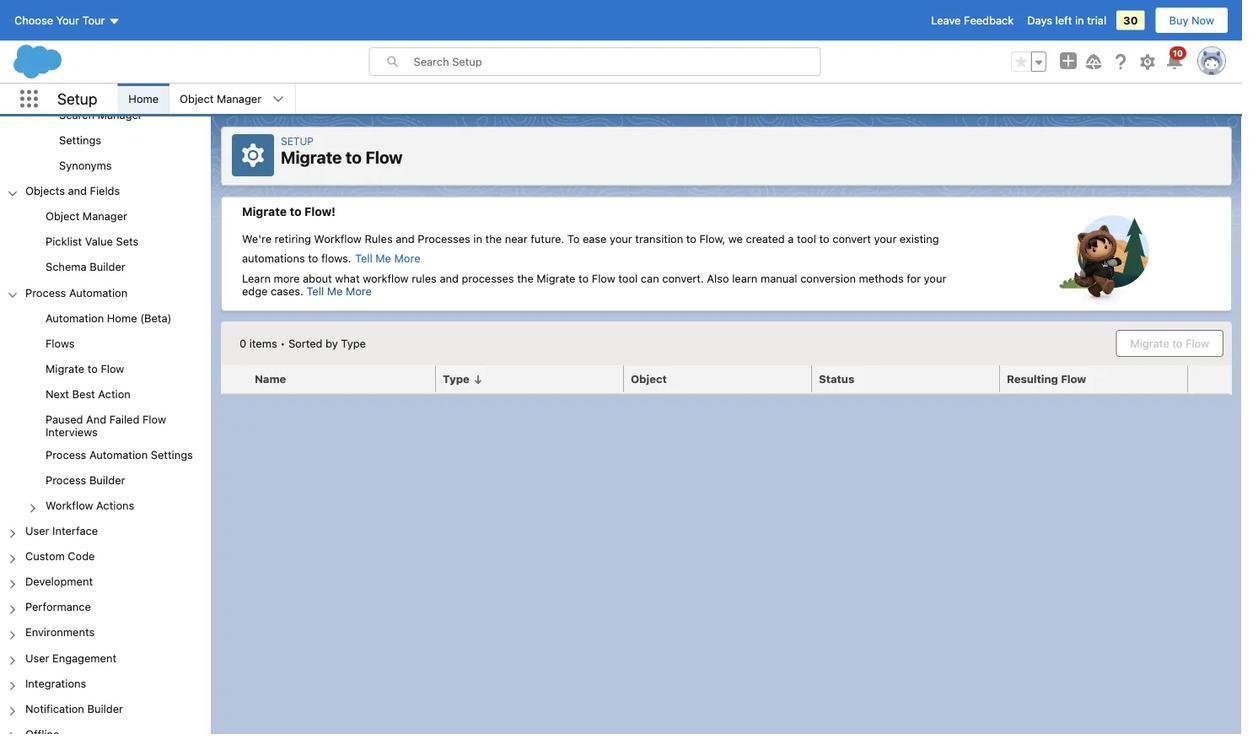 Task type: locate. For each thing, give the bounding box(es) containing it.
processes
[[462, 272, 514, 284]]

more inside button
[[395, 252, 421, 265]]

1 vertical spatial object manager
[[46, 210, 127, 222]]

1 vertical spatial type
[[443, 373, 470, 385]]

object manager link up picklist value sets
[[46, 210, 127, 225]]

me for tell me more link on the left top of the page
[[327, 284, 343, 297]]

home link
[[118, 84, 169, 114]]

development
[[25, 575, 93, 588]]

settings down search
[[59, 134, 101, 146]]

1 horizontal spatial more
[[395, 252, 421, 265]]

setup up migrate to flow!
[[281, 135, 314, 147]]

tool
[[797, 232, 817, 245], [619, 272, 638, 284]]

builder right notification
[[87, 702, 123, 715]]

0 horizontal spatial object manager
[[46, 210, 127, 222]]

tell inside button
[[355, 252, 373, 265]]

object manager up picklist value sets
[[46, 210, 127, 222]]

more down flows.
[[346, 284, 372, 297]]

flow right failed
[[143, 413, 166, 425]]

tool inside learn more about what workflow rules and processes the migrate to flow tool can convert. also learn manual conversion methods for your edge cases.
[[619, 272, 638, 284]]

builder for process builder
[[89, 474, 125, 486]]

1 vertical spatial object manager link
[[46, 210, 127, 225]]

and down "synonyms" link
[[68, 184, 87, 197]]

future.
[[531, 232, 565, 245]]

0 vertical spatial setup
[[57, 90, 97, 108]]

0 horizontal spatial in
[[474, 232, 483, 245]]

1 vertical spatial settings
[[151, 448, 193, 461]]

1 vertical spatial home
[[107, 311, 137, 324]]

1 vertical spatial tell me more
[[307, 284, 372, 297]]

0 horizontal spatial tell
[[307, 284, 324, 297]]

transition
[[636, 232, 684, 245]]

process
[[25, 286, 66, 299], [46, 448, 86, 461], [46, 474, 86, 486]]

group containing automation home (beta)
[[0, 306, 211, 519]]

1 horizontal spatial the
[[517, 272, 534, 284]]

automation down paused and failed flow interviews link
[[89, 448, 148, 461]]

notification builder
[[25, 702, 123, 715]]

home left (beta)
[[107, 311, 137, 324]]

migrate down setup 'link'
[[281, 147, 342, 167]]

home inside automation home (beta) link
[[107, 311, 137, 324]]

settings
[[59, 134, 101, 146], [151, 448, 193, 461]]

object manager inside group
[[46, 210, 127, 222]]

1 horizontal spatial and
[[396, 232, 415, 245]]

next best action
[[46, 387, 131, 400]]

tell me more down flows.
[[307, 284, 372, 297]]

setup inside "setup migrate to flow"
[[281, 135, 314, 147]]

process for process automation
[[25, 286, 66, 299]]

and
[[68, 184, 87, 197], [396, 232, 415, 245], [440, 272, 459, 284]]

1 horizontal spatial settings
[[151, 448, 193, 461]]

flows
[[46, 337, 75, 349]]

2 horizontal spatial object
[[631, 373, 667, 385]]

builder
[[90, 260, 125, 273], [89, 474, 125, 486], [87, 702, 123, 715]]

0 horizontal spatial the
[[486, 232, 502, 245]]

0 vertical spatial more
[[395, 252, 421, 265]]

workflow up interface
[[46, 499, 93, 512]]

your right "convert"
[[875, 232, 897, 245]]

process automation settings
[[46, 448, 193, 461]]

process for process builder
[[46, 474, 86, 486]]

flow right resulting
[[1062, 373, 1087, 385]]

in right left
[[1076, 14, 1085, 27]]

0 vertical spatial object manager link
[[170, 84, 272, 114]]

flows.
[[322, 252, 351, 265]]

2 vertical spatial object
[[631, 373, 667, 385]]

1 horizontal spatial tell
[[355, 252, 373, 265]]

your
[[56, 14, 79, 27]]

home up search manager
[[129, 92, 159, 105]]

1 horizontal spatial tool
[[797, 232, 817, 245]]

migrate down flows link
[[46, 362, 85, 375]]

0 horizontal spatial object manager link
[[46, 210, 127, 225]]

migrate
[[281, 147, 342, 167], [242, 204, 287, 218], [537, 272, 576, 284], [46, 362, 85, 375]]

type left text default image
[[443, 373, 470, 385]]

0 vertical spatial builder
[[90, 260, 125, 273]]

tell
[[355, 252, 373, 265], [307, 284, 324, 297]]

0 vertical spatial object manager
[[180, 92, 262, 105]]

group
[[0, 42, 211, 179], [1012, 51, 1047, 72], [0, 205, 211, 281], [0, 306, 211, 519]]

0 vertical spatial in
[[1076, 14, 1085, 27]]

convert
[[833, 232, 872, 245]]

0 vertical spatial workflow
[[314, 232, 362, 245]]

paused and failed flow interviews
[[46, 413, 166, 438]]

leave
[[932, 14, 961, 27]]

0 vertical spatial me
[[376, 252, 392, 265]]

to inside "setup migrate to flow"
[[346, 147, 362, 167]]

more up rules
[[395, 252, 421, 265]]

flow
[[366, 147, 403, 167], [592, 272, 616, 284], [101, 362, 124, 375], [1062, 373, 1087, 385], [143, 413, 166, 425]]

migrate down future.
[[537, 272, 576, 284]]

2 horizontal spatial your
[[924, 272, 947, 284]]

tell me more inside button
[[355, 252, 421, 265]]

0 horizontal spatial tool
[[619, 272, 638, 284]]

1 vertical spatial more
[[346, 284, 372, 297]]

workflow
[[314, 232, 362, 245], [46, 499, 93, 512]]

and right rules on the left of page
[[396, 232, 415, 245]]

choose your tour button
[[14, 7, 121, 34]]

0 horizontal spatial type
[[341, 337, 366, 350]]

0 vertical spatial process
[[25, 286, 66, 299]]

user for user interface
[[25, 524, 49, 537]]

notification
[[25, 702, 84, 715]]

tell me more button
[[354, 245, 421, 272]]

picklist
[[46, 235, 82, 248]]

type right the by at the top of the page
[[341, 337, 366, 350]]

me down flows.
[[327, 284, 343, 297]]

resulting
[[1007, 373, 1059, 385]]

2 vertical spatial builder
[[87, 702, 123, 715]]

near
[[505, 232, 528, 245]]

0 vertical spatial and
[[68, 184, 87, 197]]

the inside we're retiring workflow rules and processes in the near future. to ease your transition to flow, we created a tool to convert your existing automations to flows.
[[486, 232, 502, 245]]

2 vertical spatial manager
[[83, 210, 127, 222]]

0 vertical spatial tell
[[355, 252, 373, 265]]

2 vertical spatial automation
[[89, 448, 148, 461]]

custom code link
[[25, 550, 95, 565]]

the right processes at top left
[[517, 272, 534, 284]]

2 horizontal spatial and
[[440, 272, 459, 284]]

user for user engagement
[[25, 651, 49, 664]]

tell right cases.
[[307, 284, 324, 297]]

user inside user interface link
[[25, 524, 49, 537]]

and right rules
[[440, 272, 459, 284]]

picklist value sets link
[[46, 235, 139, 250]]

integrations link
[[25, 677, 86, 692]]

manual
[[761, 272, 798, 284]]

tool right a
[[797, 232, 817, 245]]

next
[[46, 387, 69, 400]]

0 horizontal spatial object
[[46, 210, 80, 222]]

tell me more up workflow
[[355, 252, 421, 265]]

user
[[25, 524, 49, 537], [25, 651, 49, 664]]

1 vertical spatial and
[[396, 232, 415, 245]]

failed
[[110, 413, 140, 425]]

2 user from the top
[[25, 651, 49, 664]]

process automation settings link
[[46, 448, 193, 463]]

to
[[346, 147, 362, 167], [290, 204, 302, 218], [687, 232, 697, 245], [820, 232, 830, 245], [308, 252, 318, 265], [579, 272, 589, 284], [88, 362, 98, 375]]

migrate up we're
[[242, 204, 287, 218]]

your inside learn more about what workflow rules and processes the migrate to flow tool can convert. also learn manual conversion methods for your edge cases.
[[924, 272, 947, 284]]

0 horizontal spatial me
[[327, 284, 343, 297]]

1 horizontal spatial me
[[376, 252, 392, 265]]

by
[[326, 337, 338, 350]]

actions
[[96, 499, 134, 512]]

rules
[[412, 272, 437, 284]]

1 horizontal spatial in
[[1076, 14, 1085, 27]]

tell me more
[[355, 252, 421, 265], [307, 284, 372, 297]]

choose your tour
[[14, 14, 105, 27]]

flow up action
[[101, 362, 124, 375]]

manager for picklist value sets
[[83, 210, 127, 222]]

notification builder link
[[25, 702, 123, 717]]

builder inside notification builder link
[[87, 702, 123, 715]]

to inside learn more about what workflow rules and processes the migrate to flow tool can convert. also learn manual conversion methods for your edge cases.
[[579, 272, 589, 284]]

setup up search
[[57, 90, 97, 108]]

process down schema
[[25, 286, 66, 299]]

automation
[[69, 286, 128, 299], [46, 311, 104, 324], [89, 448, 148, 461]]

1 vertical spatial me
[[327, 284, 343, 297]]

automation down schema builder link
[[69, 286, 128, 299]]

1 vertical spatial setup
[[281, 135, 314, 147]]

flow inside paused and failed flow interviews
[[143, 413, 166, 425]]

builder up actions
[[89, 474, 125, 486]]

1 horizontal spatial setup
[[281, 135, 314, 147]]

me up workflow
[[376, 252, 392, 265]]

me inside button
[[376, 252, 392, 265]]

user up integrations
[[25, 651, 49, 664]]

type cell
[[436, 365, 635, 394]]

1 horizontal spatial workflow
[[314, 232, 362, 245]]

manager inside objects and fields tree item
[[83, 210, 127, 222]]

flow up rules on the left of page
[[366, 147, 403, 167]]

0 horizontal spatial more
[[346, 284, 372, 297]]

1 vertical spatial tool
[[619, 272, 638, 284]]

flow inside "setup migrate to flow"
[[366, 147, 403, 167]]

custom
[[25, 550, 65, 562]]

object manager link
[[170, 84, 272, 114], [46, 210, 127, 225]]

1 vertical spatial builder
[[89, 474, 125, 486]]

Search Setup text field
[[414, 48, 821, 75]]

sorted
[[289, 337, 323, 350]]

schema builder
[[46, 260, 125, 273]]

1 horizontal spatial object
[[180, 92, 214, 105]]

0 horizontal spatial setup
[[57, 90, 97, 108]]

what
[[335, 272, 360, 284]]

builder inside schema builder link
[[90, 260, 125, 273]]

0 vertical spatial automation
[[69, 286, 128, 299]]

flow down we're retiring workflow rules and processes in the near future. to ease your transition to flow, we created a tool to convert your existing automations to flows. on the top
[[592, 272, 616, 284]]

in right processes
[[474, 232, 483, 245]]

1 vertical spatial user
[[25, 651, 49, 664]]

process down interviews
[[46, 448, 86, 461]]

0 horizontal spatial workflow
[[46, 499, 93, 512]]

workflow up flows.
[[314, 232, 362, 245]]

2 vertical spatial process
[[46, 474, 86, 486]]

guidance banner astro image
[[1060, 199, 1151, 309]]

migrate to flow link
[[46, 362, 124, 377]]

1 vertical spatial manager
[[98, 108, 142, 121]]

cell
[[221, 365, 248, 394]]

and inside learn more about what workflow rules and processes the migrate to flow tool can convert. also learn manual conversion methods for your edge cases.
[[440, 272, 459, 284]]

and inside we're retiring workflow rules and processes in the near future. to ease your transition to flow, we created a tool to convert your existing automations to flows.
[[396, 232, 415, 245]]

interviews
[[46, 425, 98, 438]]

object manager link right home link
[[170, 84, 272, 114]]

0 horizontal spatial and
[[68, 184, 87, 197]]

0 horizontal spatial settings
[[59, 134, 101, 146]]

user inside user engagement link
[[25, 651, 49, 664]]

paused
[[46, 413, 83, 425]]

migrate inside group
[[46, 362, 85, 375]]

(beta)
[[140, 311, 172, 324]]

tell me more for tell me more link on the left top of the page
[[307, 284, 372, 297]]

user up custom
[[25, 524, 49, 537]]

your right the for
[[924, 272, 947, 284]]

1 vertical spatial process
[[46, 448, 86, 461]]

1 horizontal spatial object manager link
[[170, 84, 272, 114]]

0 vertical spatial type
[[341, 337, 366, 350]]

workflow inside process automation 'tree item'
[[46, 499, 93, 512]]

1 vertical spatial in
[[474, 232, 483, 245]]

tell down rules on the left of page
[[355, 252, 373, 265]]

builder for notification builder
[[87, 702, 123, 715]]

0 vertical spatial tool
[[797, 232, 817, 245]]

setup
[[57, 90, 97, 108], [281, 135, 314, 147]]

1 vertical spatial object
[[46, 210, 80, 222]]

0 vertical spatial user
[[25, 524, 49, 537]]

settings down paused and failed flow interviews link
[[151, 448, 193, 461]]

1 vertical spatial workflow
[[46, 499, 93, 512]]

buy now button
[[1156, 7, 1229, 34]]

automation down process automation link
[[46, 311, 104, 324]]

conversion
[[801, 272, 856, 284]]

object manager right home link
[[180, 92, 262, 105]]

object cell
[[624, 365, 823, 394]]

process up workflow actions
[[46, 474, 86, 486]]

value
[[85, 235, 113, 248]]

0 vertical spatial tell me more
[[355, 252, 421, 265]]

buy
[[1170, 14, 1189, 27]]

group containing object manager
[[0, 205, 211, 281]]

the
[[486, 232, 502, 245], [517, 272, 534, 284]]

process builder
[[46, 474, 125, 486]]

1 user from the top
[[25, 524, 49, 537]]

more
[[395, 252, 421, 265], [346, 284, 372, 297]]

•
[[280, 337, 285, 350]]

1 vertical spatial the
[[517, 272, 534, 284]]

2 vertical spatial and
[[440, 272, 459, 284]]

0
[[240, 337, 246, 350]]

process builder link
[[46, 474, 125, 489]]

automation home (beta)
[[46, 311, 172, 324]]

0 vertical spatial the
[[486, 232, 502, 245]]

search
[[59, 108, 95, 121]]

environments
[[25, 626, 95, 639]]

builder down value
[[90, 260, 125, 273]]

1 vertical spatial tell
[[307, 284, 324, 297]]

setup link
[[281, 135, 314, 147]]

resulting flow button
[[1001, 365, 1189, 392]]

left
[[1056, 14, 1073, 27]]

0 vertical spatial home
[[129, 92, 159, 105]]

the left the near
[[486, 232, 502, 245]]

in inside we're retiring workflow rules and processes in the near future. to ease your transition to flow, we created a tool to convert your existing automations to flows.
[[474, 232, 483, 245]]

1 horizontal spatial type
[[443, 373, 470, 385]]

your right ease
[[610, 232, 633, 245]]

home inside home link
[[129, 92, 159, 105]]

text default image
[[473, 375, 483, 385]]

tool left "can" on the top right
[[619, 272, 638, 284]]

automation for process automation
[[69, 286, 128, 299]]

migrate to flow!
[[242, 204, 336, 218]]

builder inside process builder link
[[89, 474, 125, 486]]

0 horizontal spatial your
[[610, 232, 633, 245]]

name cell
[[248, 365, 446, 394]]

type inside button
[[443, 373, 470, 385]]



Task type: describe. For each thing, give the bounding box(es) containing it.
rules
[[365, 232, 393, 245]]

resulting flow cell
[[1001, 365, 1199, 394]]

actions cell
[[1189, 365, 1231, 394]]

workflow inside we're retiring workflow rules and processes in the near future. to ease your transition to flow, we created a tool to convert your existing automations to flows.
[[314, 232, 362, 245]]

more for tell me more button
[[395, 252, 421, 265]]

objects and fields link
[[25, 184, 120, 200]]

automations
[[242, 252, 305, 265]]

me for tell me more button
[[376, 252, 392, 265]]

custom code
[[25, 550, 95, 562]]

next best action link
[[46, 387, 131, 403]]

name button
[[248, 365, 436, 392]]

we're retiring workflow rules and processes in the near future. to ease your transition to flow, we created a tool to convert your existing automations to flows.
[[242, 232, 940, 265]]

leave feedback
[[932, 14, 1014, 27]]

10 button
[[1165, 46, 1187, 72]]

resulting flow
[[1007, 373, 1087, 385]]

leave feedback link
[[932, 14, 1014, 27]]

status button
[[813, 365, 1001, 392]]

synonyms
[[59, 159, 112, 172]]

search manager
[[59, 108, 142, 121]]

paused and failed flow interviews link
[[46, 413, 211, 438]]

settings inside process automation 'tree item'
[[151, 448, 193, 461]]

cases.
[[271, 284, 304, 297]]

status cell
[[813, 365, 1011, 394]]

object inside group
[[46, 210, 80, 222]]

0 vertical spatial settings
[[59, 134, 101, 146]]

builder for schema builder
[[90, 260, 125, 273]]

tell for tell me more button
[[355, 252, 373, 265]]

0 items • sorted by type
[[240, 337, 366, 350]]

object button
[[624, 365, 813, 392]]

trial
[[1088, 14, 1107, 27]]

more for tell me more link on the left top of the page
[[346, 284, 372, 297]]

for
[[907, 272, 921, 284]]

process automation
[[25, 286, 128, 299]]

methods
[[860, 272, 904, 284]]

0 vertical spatial object
[[180, 92, 214, 105]]

a
[[788, 232, 794, 245]]

process automation link
[[25, 286, 128, 301]]

about
[[303, 272, 332, 284]]

migrate inside "setup migrate to flow"
[[281, 147, 342, 167]]

learn
[[733, 272, 758, 284]]

can
[[641, 272, 660, 284]]

action
[[98, 387, 131, 400]]

learn
[[242, 272, 271, 284]]

1 vertical spatial automation
[[46, 311, 104, 324]]

sets
[[116, 235, 139, 248]]

user engagement link
[[25, 651, 117, 667]]

fields
[[90, 184, 120, 197]]

also
[[707, 272, 730, 284]]

tell me more for tell me more button
[[355, 252, 421, 265]]

objects
[[25, 184, 65, 197]]

status
[[819, 373, 855, 385]]

processes
[[418, 232, 471, 245]]

created
[[746, 232, 785, 245]]

automation for process automation settings
[[89, 448, 148, 461]]

environments link
[[25, 626, 95, 641]]

items
[[250, 337, 277, 350]]

days left in trial
[[1028, 14, 1107, 27]]

objects and fields tree item
[[0, 179, 211, 281]]

and inside "objects and fields" link
[[68, 184, 87, 197]]

automation home (beta) link
[[46, 311, 172, 327]]

code
[[68, 550, 95, 562]]

development link
[[25, 575, 93, 590]]

setup for setup migrate to flow
[[281, 135, 314, 147]]

workflow
[[363, 272, 409, 284]]

the inside learn more about what workflow rules and processes the migrate to flow tool can convert. also learn manual conversion methods for your edge cases.
[[517, 272, 534, 284]]

setup for setup
[[57, 90, 97, 108]]

10
[[1174, 48, 1184, 58]]

process for process automation settings
[[46, 448, 86, 461]]

to inside group
[[88, 362, 98, 375]]

more
[[274, 272, 300, 284]]

schema builder link
[[46, 260, 125, 276]]

synonyms link
[[59, 159, 112, 174]]

schema
[[46, 260, 87, 273]]

object inside button
[[631, 373, 667, 385]]

objects and fields
[[25, 184, 120, 197]]

performance link
[[25, 600, 91, 616]]

ease
[[583, 232, 607, 245]]

workflow actions link
[[46, 499, 134, 514]]

interface
[[52, 524, 98, 537]]

choose
[[14, 14, 53, 27]]

30
[[1124, 14, 1139, 27]]

migrate inside learn more about what workflow rules and processes the migrate to flow tool can convert. also learn manual conversion methods for your edge cases.
[[537, 272, 576, 284]]

tell me more link
[[307, 284, 372, 297]]

now
[[1192, 14, 1215, 27]]

and
[[86, 413, 106, 425]]

flow inside learn more about what workflow rules and processes the migrate to flow tool can convert. also learn manual conversion methods for your edge cases.
[[592, 272, 616, 284]]

flow inside button
[[1062, 373, 1087, 385]]

process automation tree item
[[0, 281, 211, 519]]

settings link
[[59, 134, 101, 149]]

retiring
[[275, 232, 311, 245]]

engagement
[[52, 651, 117, 664]]

0 vertical spatial manager
[[217, 92, 262, 105]]

tool inside we're retiring workflow rules and processes in the near future. to ease your transition to flow, we created a tool to convert your existing automations to flows.
[[797, 232, 817, 245]]

1 horizontal spatial your
[[875, 232, 897, 245]]

actions image
[[1189, 365, 1231, 392]]

user interface
[[25, 524, 98, 537]]

group containing search manager
[[0, 42, 211, 179]]

1 horizontal spatial object manager
[[180, 92, 262, 105]]

flow!
[[305, 204, 336, 218]]

manager for settings
[[98, 108, 142, 121]]

feedback
[[965, 14, 1014, 27]]

edge
[[242, 284, 268, 297]]

integrations
[[25, 677, 86, 689]]

tell for tell me more link on the left top of the page
[[307, 284, 324, 297]]

migrate to flow
[[46, 362, 124, 375]]

we're
[[242, 232, 272, 245]]

learn more about what workflow rules and processes the migrate to flow tool can convert. also learn manual conversion methods for your edge cases.
[[242, 272, 947, 297]]

buy now
[[1170, 14, 1215, 27]]

flows link
[[46, 337, 75, 352]]

picklist value sets
[[46, 235, 139, 248]]



Task type: vqa. For each thing, say whether or not it's contained in the screenshot.
Classic Letterheads "link"
no



